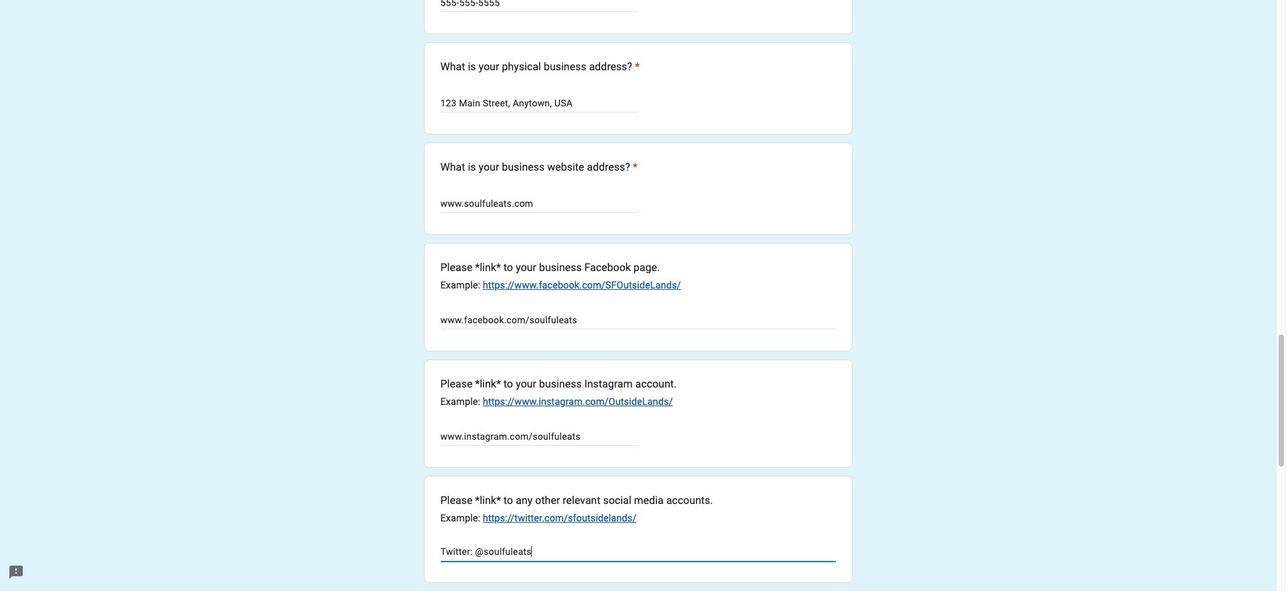 Task type: locate. For each thing, give the bounding box(es) containing it.
1 vertical spatial heading
[[441, 160, 638, 176]]

None url field
[[441, 312, 836, 329]]

1 vertical spatial required question element
[[630, 160, 638, 176]]

None text field
[[441, 95, 638, 111], [441, 196, 638, 212], [441, 429, 638, 445], [441, 546, 836, 562], [441, 95, 638, 111], [441, 196, 638, 212], [441, 429, 638, 445], [441, 546, 836, 562]]

0 vertical spatial required question element
[[633, 59, 640, 75]]

report a problem to google image
[[8, 565, 24, 581]]

0 vertical spatial heading
[[441, 59, 640, 75]]

required question element
[[633, 59, 640, 75], [630, 160, 638, 176]]

heading
[[441, 59, 640, 75], [441, 160, 638, 176]]

required question element for second heading from the top
[[630, 160, 638, 176]]

None text field
[[441, 0, 638, 11]]



Task type: vqa. For each thing, say whether or not it's contained in the screenshot.
the top heading
yes



Task type: describe. For each thing, give the bounding box(es) containing it.
2 heading from the top
[[441, 160, 638, 176]]

required question element for second heading from the bottom of the page
[[633, 59, 640, 75]]

1 heading from the top
[[441, 59, 640, 75]]



